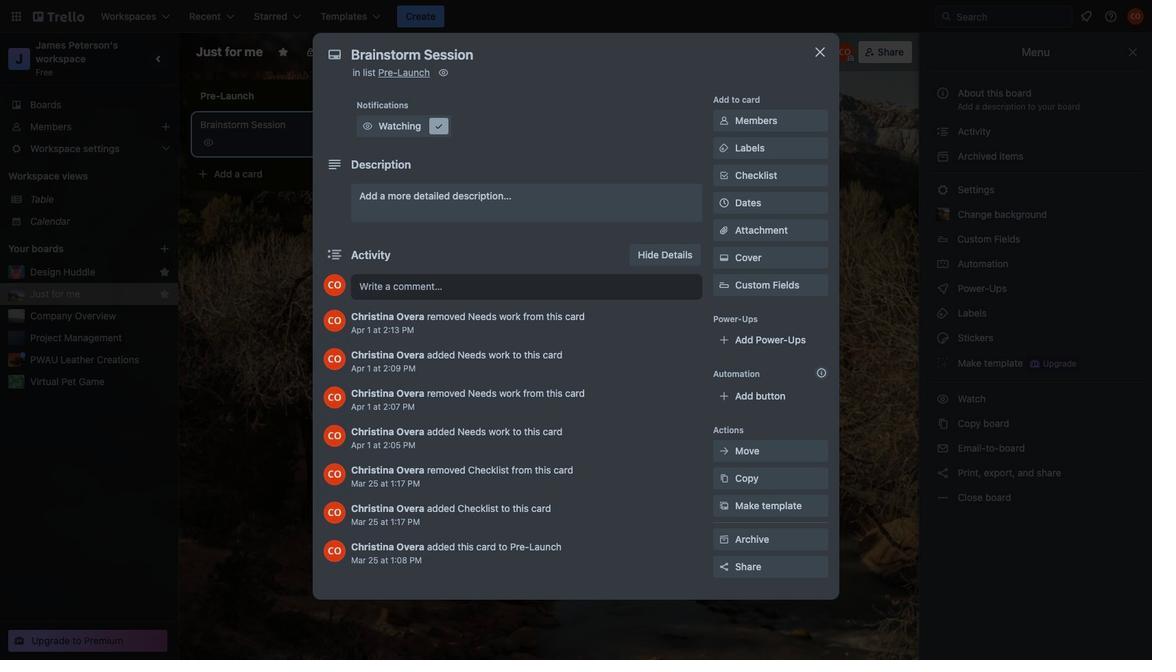 Task type: vqa. For each thing, say whether or not it's contained in the screenshot.
'Print…' link
no



Task type: describe. For each thing, give the bounding box(es) containing it.
2 christina overa (christinaovera) image from the top
[[324, 464, 346, 486]]

add board image
[[159, 244, 170, 255]]

star or unstar board image
[[278, 47, 289, 58]]

Write a comment text field
[[351, 274, 703, 299]]

your boards with 6 items element
[[8, 241, 139, 257]]

Board name text field
[[189, 41, 270, 63]]

search image
[[941, 11, 952, 22]]

customize views image
[[430, 45, 443, 59]]



Task type: locate. For each thing, give the bounding box(es) containing it.
0 vertical spatial christina overa (christinaovera) image
[[324, 349, 346, 370]]

2 starred icon image from the top
[[159, 289, 170, 300]]

1 christina overa (christinaovera) image from the top
[[324, 349, 346, 370]]

1 starred icon image from the top
[[159, 267, 170, 278]]

close dialog image
[[812, 44, 829, 60]]

1 vertical spatial starred icon image
[[159, 289, 170, 300]]

create from template… image
[[351, 169, 362, 180]]

sm image
[[718, 114, 731, 128], [361, 119, 375, 133], [432, 119, 446, 133], [936, 125, 950, 139], [718, 141, 731, 155], [936, 150, 950, 163], [936, 183, 950, 197], [936, 282, 950, 296], [936, 442, 950, 456], [718, 499, 731, 513], [718, 533, 731, 547]]

1 vertical spatial christina overa (christinaovera) image
[[324, 464, 346, 486]]

starred icon image
[[159, 267, 170, 278], [159, 289, 170, 300]]

Search field
[[952, 7, 1072, 26]]

0 vertical spatial starred icon image
[[159, 267, 170, 278]]

open information menu image
[[1105, 10, 1118, 23]]

christina overa (christinaovera) image
[[1128, 8, 1144, 25], [835, 43, 855, 62], [324, 274, 346, 296], [324, 310, 346, 332], [324, 387, 346, 409], [324, 425, 346, 447], [324, 502, 346, 524], [324, 541, 346, 563]]

sm image
[[690, 41, 709, 60], [437, 66, 451, 80], [718, 251, 731, 265], [936, 257, 950, 271], [936, 307, 950, 320], [936, 331, 950, 345], [936, 356, 950, 370], [936, 392, 950, 406], [936, 417, 950, 431], [718, 445, 731, 458], [936, 467, 950, 480], [718, 472, 731, 486], [936, 491, 950, 505]]

primary element
[[0, 0, 1153, 33]]

christina overa (christinaovera) image
[[324, 349, 346, 370], [324, 464, 346, 486]]

edit card image
[[350, 119, 361, 130]]

None text field
[[344, 43, 797, 67]]

0 notifications image
[[1078, 8, 1095, 25]]



